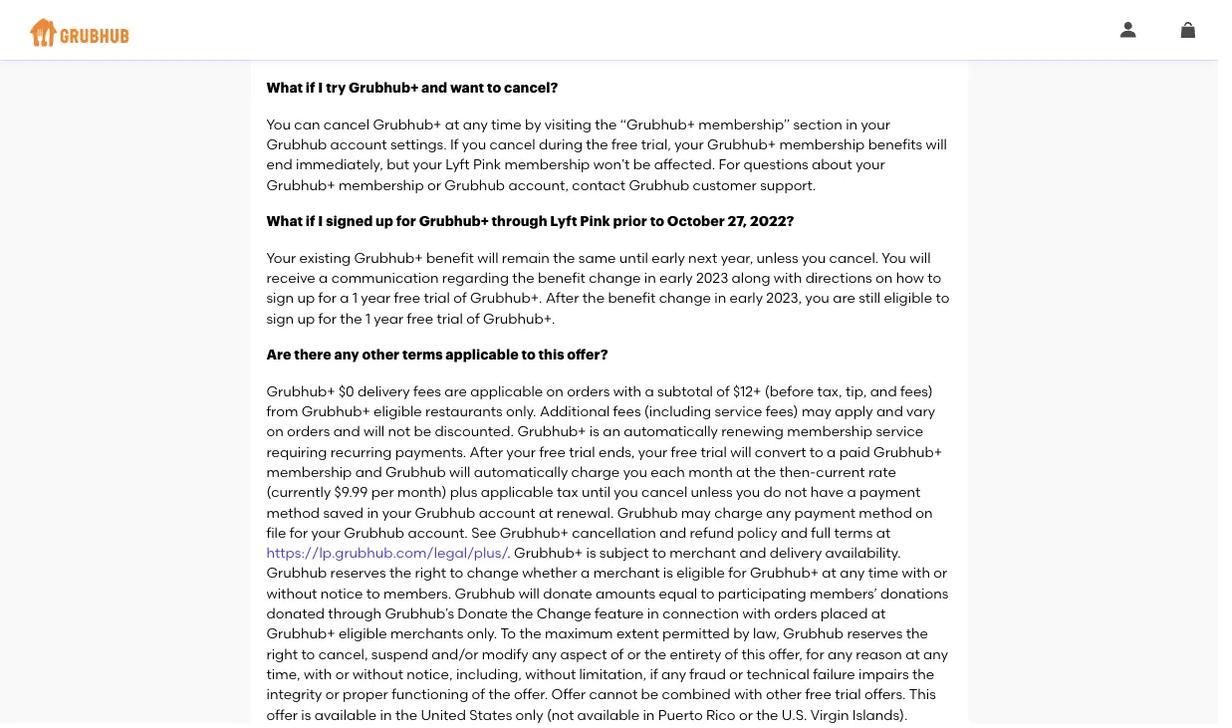 Task type: describe. For each thing, give the bounding box(es) containing it.
grubhub+ right try
[[349, 81, 419, 95]]

0 vertical spatial automatically
[[624, 423, 718, 440]]

grubhub+ up settings.
[[373, 116, 442, 133]]

0 horizontal spatial without
[[266, 585, 317, 602]]

offer
[[551, 686, 586, 703]]

maximum
[[545, 625, 613, 642]]

grubhub+ up regarding
[[419, 214, 489, 228]]

for down existing
[[318, 289, 337, 306]]

on up additional
[[546, 382, 564, 399]]

your down per
[[382, 504, 412, 521]]

$12+
[[733, 382, 761, 399]]

free up are there any other terms applicable to this offer?
[[407, 310, 433, 327]]

you inside 'your existing grubhub+ benefit will remain the same until early next year, unless you cancel. you will receive a communication regarding the benefit change in early 2023 along with directions on how to sign up for a 1 year free trial of grubhub+. after the benefit change in early 2023, you are still eligible to sign up for the 1 year free trial of grubhub+.'
[[882, 249, 906, 266]]

your down settings.
[[413, 156, 442, 173]]

are there any other terms applicable to this offer?
[[266, 348, 608, 362]]

2 sign from the top
[[266, 310, 294, 327]]

will inside you can cancel grubhub+ at any time by visiting the "grubhub+ membership" section in your grubhub account settings. if you cancel during the free trial, your grubhub+ membership benefits will end immediately, but your lyft pink membership won't be affected. for questions about your grubhub+ membership or grubhub account, contact grubhub customer support.
[[926, 136, 947, 153]]

or up donations on the right of page
[[934, 564, 947, 581]]

grubhub up cancellation
[[617, 504, 678, 521]]

or right rico
[[739, 706, 753, 723]]

with up donations on the right of page
[[902, 564, 930, 581]]

(including
[[644, 403, 711, 420]]

1 vertical spatial lyft
[[550, 214, 577, 228]]

your
[[266, 249, 296, 266]]

the down communication
[[340, 310, 362, 327]]

after inside grubhub+ $0 delivery fees are applicable on orders with a subtotal of $12+ (before tax, tip, and fees) from grubhub+ eligible restaurants only. additional fees (including service fees) may apply and vary on orders and will not be discounted. grubhub+ is an automatically renewing membership service requiring recurring payments. after your free trial ends, your free trial will convert to a paid grubhub+ membership and grubhub will automatically charge you each month at the then-current rate (currently $9.99 per month) plus applicable tax until you cancel unless you do not have a payment method saved in your grubhub account at renewal. grubhub may charge any payment method on file for your grubhub account. see grubhub+ cancellation and refund policy and full terms at https://lp.grubhub.com/legal/plus/
[[470, 443, 503, 460]]

same
[[579, 249, 616, 266]]

or down extent
[[627, 645, 641, 662]]

lyft inside you can cancel grubhub+ at any time by visiting the "grubhub+ membership" section in your grubhub account settings. if you cancel during the free trial, your grubhub+ membership benefits will end immediately, but your lyft pink membership won't be affected. for questions about your grubhub+ membership or grubhub account, contact grubhub customer support.
[[446, 156, 470, 173]]

or left proper
[[325, 686, 339, 703]]

1 sign from the top
[[266, 289, 294, 306]]

your down benefits
[[856, 156, 885, 173]]

will down renewing
[[730, 443, 752, 460]]

membership up (currently
[[266, 463, 352, 480]]

the right to
[[519, 625, 542, 642]]

applicable for on
[[470, 382, 543, 399]]

customer
[[693, 176, 757, 193]]

suspend
[[371, 645, 428, 662]]

grubhub up 'month)'
[[385, 463, 446, 480]]

until inside 'your existing grubhub+ benefit will remain the same until early next year, unless you cancel. you will receive a communication regarding the benefit change in early 2023 along with directions on how to sign up for a 1 year free trial of grubhub+. after the benefit change in early 2023, you are still eligible to sign up for the 1 year free trial of grubhub+.'
[[619, 249, 648, 266]]

with up rico
[[734, 686, 763, 703]]

functioning
[[392, 686, 468, 703]]

offer,
[[769, 645, 803, 662]]

in down prior
[[644, 269, 656, 286]]

combined
[[662, 686, 731, 703]]

time,
[[266, 666, 300, 682]]

during
[[539, 136, 583, 153]]

account inside grubhub+ $0 delivery fees are applicable on orders with a subtotal of $12+ (before tax, tip, and fees) from grubhub+ eligible restaurants only. additional fees (including service fees) may apply and vary on orders and will not be discounted. grubhub+ is an automatically renewing membership service requiring recurring payments. after your free trial ends, your free trial will convert to a paid grubhub+ membership and grubhub will automatically charge you each month at the then-current rate (currently $9.99 per month) plus applicable tax until you cancel unless you do not have a payment method saved in your grubhub account at renewal. grubhub may charge any payment method on file for your grubhub account. see grubhub+ cancellation and refund policy and full terms at https://lp.grubhub.com/legal/plus/
[[479, 504, 535, 521]]

membership up account,
[[505, 156, 590, 173]]

on inside 'your existing grubhub+ benefit will remain the same until early next year, unless you cancel. you will receive a communication regarding the benefit change in early 2023 along with directions on how to sign up for a 1 year free trial of grubhub+. after the benefit change in early 2023, you are still eligible to sign up for the 1 year free trial of grubhub+.'
[[876, 269, 893, 286]]

the down same
[[583, 289, 605, 306]]

will up plus
[[449, 463, 470, 480]]

0 vertical spatial charge
[[571, 463, 620, 480]]

any up members'
[[840, 564, 865, 581]]

signed
[[326, 214, 373, 228]]

to right notice
[[366, 585, 380, 602]]

0 vertical spatial up
[[376, 214, 393, 228]]

membership down but
[[339, 176, 424, 193]]

and down recurring
[[355, 463, 382, 480]]

1 vertical spatial not
[[785, 484, 807, 501]]

1 vertical spatial year
[[374, 310, 404, 327]]

1 vertical spatial grubhub+.
[[483, 310, 555, 327]]

cancel.
[[829, 249, 879, 266]]

apply
[[835, 403, 873, 420]]

have
[[811, 484, 844, 501]]

i for signed
[[318, 214, 323, 228]]

convert
[[755, 443, 806, 460]]

communication
[[331, 269, 439, 286]]

account,
[[508, 176, 569, 193]]

to
[[500, 625, 516, 642]]

0 vertical spatial cancel
[[324, 116, 370, 133]]

grubhub+ down additional
[[517, 423, 586, 440]]

refund
[[690, 524, 734, 541]]

and/or
[[432, 645, 479, 662]]

your up benefits
[[861, 116, 890, 133]]

renewal.
[[557, 504, 614, 521]]

1 horizontal spatial charge
[[714, 504, 763, 521]]

time inside you can cancel grubhub+ at any time by visiting the "grubhub+ membership" section in your grubhub account settings. if you cancel during the free trial, your grubhub+ membership benefits will end immediately, but your lyft pink membership won't be affected. for questions about your grubhub+ membership or grubhub account, contact grubhub customer support.
[[491, 116, 522, 133]]

next
[[688, 249, 717, 266]]

1 horizontal spatial without
[[353, 666, 403, 682]]

contact
[[572, 176, 626, 193]]

at right "placed"
[[871, 605, 886, 622]]

u.s.
[[782, 706, 807, 723]]

or down cancel,
[[335, 666, 349, 682]]

a inside . grubhub+ is subject to merchant and delivery availability. grubhub reserves the right to change whether a merchant is eligible for grubhub+ at any time with or without notice to members. grubhub will donate amounts equal to participating members' donations donated through grubhub's donate the change feature in connection with orders placed at grubhub+ eligible merchants only. to the maximum extent permitted by law, grubhub reserves the right to cancel, suspend and/or modify any aspect of or the entirety of this offer, for any reason at any time, with or without notice, including, without limitation, if any fraud or technical failure impairs the integrity or proper functioning of the offer. offer cannot be combined with other free trial offers. this offer is available in the united states only (not available in puerto rico or the u.s. virgin islands).
[[581, 564, 590, 581]]

0 vertical spatial this
[[538, 348, 564, 362]]

1 vertical spatial early
[[659, 269, 693, 286]]

fraud
[[690, 666, 726, 682]]

account inside you can cancel grubhub+ at any time by visiting the "grubhub+ membership" section in your grubhub account settings. if you cancel during the free trial, your grubhub+ membership benefits will end immediately, but your lyft pink membership won't be affected. for questions about your grubhub+ membership or grubhub account, contact grubhub customer support.
[[330, 136, 387, 153]]

membership"
[[699, 116, 790, 133]]

grubhub up donated
[[266, 564, 327, 581]]

to right prior
[[650, 214, 664, 228]]

participating
[[718, 585, 807, 602]]

along
[[732, 269, 770, 286]]

1 vertical spatial fees)
[[766, 403, 798, 420]]

by inside you can cancel grubhub+ at any time by visiting the "grubhub+ membership" section in your grubhub account settings. if you cancel during the free trial, your grubhub+ membership benefits will end immediately, but your lyft pink membership won't be affected. for questions about your grubhub+ membership or grubhub account, contact grubhub customer support.
[[525, 116, 541, 133]]

for up participating
[[728, 564, 747, 581]]

with inside grubhub+ $0 delivery fees are applicable on orders with a subtotal of $12+ (before tax, tip, and fees) from grubhub+ eligible restaurants only. additional fees (including service fees) may apply and vary on orders and will not be discounted. grubhub+ is an automatically renewing membership service requiring recurring payments. after your free trial ends, your free trial will convert to a paid grubhub+ membership and grubhub will automatically charge you each month at the then-current rate (currently $9.99 per month) plus applicable tax until you cancel unless you do not have a payment method saved in your grubhub account at renewal. grubhub may charge any payment method on file for your grubhub account. see grubhub+ cancellation and refund policy and full terms at https://lp.grubhub.com/legal/plus/
[[613, 382, 642, 399]]

account.
[[408, 524, 468, 541]]

ends,
[[599, 443, 635, 460]]

to right want
[[487, 81, 501, 95]]

grubhub down if
[[445, 176, 505, 193]]

1 horizontal spatial through
[[492, 214, 547, 228]]

be inside grubhub+ $0 delivery fees are applicable on orders with a subtotal of $12+ (before tax, tip, and fees) from grubhub+ eligible restaurants only. additional fees (including service fees) may apply and vary on orders and will not be discounted. grubhub+ is an automatically renewing membership service requiring recurring payments. after your free trial ends, your free trial will convert to a paid grubhub+ membership and grubhub will automatically charge you each month at the then-current rate (currently $9.99 per month) plus applicable tax until you cancel unless you do not have a payment method saved in your grubhub account at renewal. grubhub may charge any payment method on file for your grubhub account. see grubhub+ cancellation and refund policy and full terms at https://lp.grubhub.com/legal/plus/
[[414, 423, 431, 440]]

questions
[[743, 156, 808, 173]]

subject
[[599, 544, 649, 561]]

.
[[507, 544, 511, 561]]

1 horizontal spatial right
[[415, 564, 446, 581]]

won't
[[593, 156, 630, 173]]

grubhub+ up whether
[[514, 544, 583, 561]]

applicable for to
[[446, 348, 519, 362]]

the left u.s.
[[756, 706, 778, 723]]

2 vertical spatial benefit
[[608, 289, 656, 306]]

2022?
[[750, 214, 794, 228]]

0 horizontal spatial reserves
[[330, 564, 386, 581]]

regarding
[[442, 269, 509, 286]]

connection
[[663, 605, 739, 622]]

grubhub up offer,
[[783, 625, 844, 642]]

is inside grubhub+ $0 delivery fees are applicable on orders with a subtotal of $12+ (before tax, tip, and fees) from grubhub+ eligible restaurants only. additional fees (including service fees) may apply and vary on orders and will not be discounted. grubhub+ is an automatically renewing membership service requiring recurring payments. after your free trial ends, your free trial will convert to a paid grubhub+ membership and grubhub will automatically charge you each month at the then-current rate (currently $9.99 per month) plus applicable tax until you cancel unless you do not have a payment method saved in your grubhub account at renewal. grubhub may charge any payment method on file for your grubhub account. see grubhub+ cancellation and refund policy and full terms at https://lp.grubhub.com/legal/plus/
[[589, 423, 599, 440]]

2 vertical spatial early
[[730, 289, 763, 306]]

in down 2023
[[714, 289, 726, 306]]

section
[[793, 116, 842, 133]]

to inside grubhub+ $0 delivery fees are applicable on orders with a subtotal of $12+ (before tax, tip, and fees) from grubhub+ eligible restaurants only. additional fees (including service fees) may apply and vary on orders and will not be discounted. grubhub+ is an automatically renewing membership service requiring recurring payments. after your free trial ends, your free trial will convert to a paid grubhub+ membership and grubhub will automatically charge you each month at the then-current rate (currently $9.99 per month) plus applicable tax until you cancel unless you do not have a payment method saved in your grubhub account at renewal. grubhub may charge any payment method on file for your grubhub account. see grubhub+ cancellation and refund policy and full terms at https://lp.grubhub.com/legal/plus/
[[810, 443, 823, 460]]

$9.99
[[334, 484, 368, 501]]

equal
[[659, 585, 697, 602]]

0 horizontal spatial service
[[715, 403, 762, 420]]

your down the 'discounted.'
[[507, 443, 536, 460]]

grubhub down can
[[266, 136, 327, 153]]

0 vertical spatial payment
[[860, 484, 921, 501]]

for up failure
[[806, 645, 824, 662]]

free inside you can cancel grubhub+ at any time by visiting the "grubhub+ membership" section in your grubhub account settings. if you cancel during the free trial, your grubhub+ membership benefits will end immediately, but your lyft pink membership won't be affected. for questions about your grubhub+ membership or grubhub account, contact grubhub customer support.
[[612, 136, 638, 153]]

any right 'there'
[[334, 348, 359, 362]]

grubhub+ down end in the top of the page
[[266, 176, 335, 193]]

0 horizontal spatial orders
[[287, 423, 330, 440]]

prior
[[613, 214, 647, 228]]

with inside 'your existing grubhub+ benefit will remain the same until early next year, unless you cancel. you will receive a communication regarding the benefit change in early 2023 along with directions on how to sign up for a 1 year free trial of grubhub+. after the benefit change in early 2023, you are still eligible to sign up for the 1 year free trial of grubhub+.'
[[774, 269, 802, 286]]

is down integrity in the bottom of the page
[[301, 706, 311, 723]]

cancel?
[[504, 81, 558, 95]]

your up affected.
[[675, 136, 704, 153]]

from
[[266, 403, 298, 420]]

then-
[[779, 463, 816, 480]]

or right fraud
[[729, 666, 743, 682]]

this
[[909, 686, 936, 703]]

the down remain
[[512, 269, 534, 286]]

unless inside 'your existing grubhub+ benefit will remain the same until early next year, unless you cancel. you will receive a communication regarding the benefit change in early 2023 along with directions on how to sign up for a 1 year free trial of grubhub+. after the benefit change in early 2023, you are still eligible to sign up for the 1 year free trial of grubhub+.'
[[757, 249, 798, 266]]

only. inside . grubhub+ is subject to merchant and delivery availability. grubhub reserves the right to change whether a merchant is eligible for grubhub+ at any time with or without notice to members. grubhub will donate amounts equal to participating members' donations donated through grubhub's donate the change feature in connection with orders placed at grubhub+ eligible merchants only. to the maximum extent permitted by law, grubhub reserves the right to cancel, suspend and/or modify any aspect of or the entirety of this offer, for any reason at any time, with or without notice, including, without limitation, if any fraud or technical failure impairs the integrity or proper functioning of the offer. offer cannot be combined with other free trial offers. this offer is available in the united states only (not available in puerto rico or the u.s. virgin islands).
[[467, 625, 497, 642]]

will inside . grubhub+ is subject to merchant and delivery availability. grubhub reserves the right to change whether a merchant is eligible for grubhub+ at any time with or without notice to members. grubhub will donate amounts equal to participating members' donations donated through grubhub's donate the change feature in connection with orders placed at grubhub+ eligible merchants only. to the maximum extent permitted by law, grubhub reserves the right to cancel, suspend and/or modify any aspect of or the entirety of this offer, for any reason at any time, with or without notice, including, without limitation, if any fraud or technical failure impairs the integrity or proper functioning of the offer. offer cannot be combined with other free trial offers. this offer is available in the united states only (not available in puerto rico or the u.s. virgin islands).
[[519, 585, 540, 602]]

eligible up equal
[[677, 564, 725, 581]]

law,
[[753, 625, 780, 642]]

0 vertical spatial merchant
[[670, 544, 736, 561]]

are
[[266, 348, 291, 362]]

is down cancellation
[[586, 544, 596, 561]]

grubhub up https://lp.grubhub.com/legal/plus/
[[344, 524, 404, 541]]

at left renewal.
[[539, 504, 553, 521]]

after inside 'your existing grubhub+ benefit will remain the same until early next year, unless you cancel. you will receive a communication regarding the benefit change in early 2023 along with directions on how to sign up for a 1 year free trial of grubhub+. after the benefit change in early 2023, you are still eligible to sign up for the 1 year free trial of grubhub+.'
[[546, 289, 579, 306]]

the down extent
[[644, 645, 667, 662]]

recurring
[[330, 443, 392, 460]]

unless inside grubhub+ $0 delivery fees are applicable on orders with a subtotal of $12+ (before tax, tip, and fees) from grubhub+ eligible restaurants only. additional fees (including service fees) may apply and vary on orders and will not be discounted. grubhub+ is an automatically renewing membership service requiring recurring payments. after your free trial ends, your free trial will convert to a paid grubhub+ membership and grubhub will automatically charge you each month at the then-current rate (currently $9.99 per month) plus applicable tax until you cancel unless you do not have a payment method saved in your grubhub account at renewal. grubhub may charge any payment method on file for your grubhub account. see grubhub+ cancellation and refund policy and full terms at https://lp.grubhub.com/legal/plus/
[[691, 484, 733, 501]]

payments.
[[395, 443, 466, 460]]

the down functioning
[[395, 706, 417, 723]]

to left cancel,
[[301, 645, 315, 662]]

renewing
[[721, 423, 784, 440]]

free up each
[[671, 443, 697, 460]]

grubhub down affected.
[[629, 176, 689, 193]]

in down proper
[[380, 706, 392, 723]]

by inside . grubhub+ is subject to merchant and delivery availability. grubhub reserves the right to change whether a merchant is eligible for grubhub+ at any time with or without notice to members. grubhub will donate amounts equal to participating members' donations donated through grubhub's donate the change feature in connection with orders placed at grubhub+ eligible merchants only. to the maximum extent permitted by law, grubhub reserves the right to cancel, suspend and/or modify any aspect of or the entirety of this offer, for any reason at any time, with or without notice, including, without limitation, if any fraud or technical failure impairs the integrity or proper functioning of the offer. offer cannot be combined with other free trial offers. this offer is available in the united states only (not available in puerto rico or the u.s. virgin islands).
[[733, 625, 750, 642]]

1 horizontal spatial orders
[[567, 382, 610, 399]]

eligible inside 'your existing grubhub+ benefit will remain the same until early next year, unless you cancel. you will receive a communication regarding the benefit change in early 2023 along with directions on how to sign up for a 1 year free trial of grubhub+. after the benefit change in early 2023, you are still eligible to sign up for the 1 year free trial of grubhub+.'
[[884, 289, 932, 306]]

on down from
[[266, 423, 284, 440]]

virgin
[[810, 706, 849, 723]]

and up recurring
[[333, 423, 360, 440]]

trial down regarding
[[424, 289, 450, 306]]

the right visiting
[[595, 116, 617, 133]]

grubhub+ down $0
[[301, 403, 370, 420]]

2 method from the left
[[859, 504, 912, 521]]

technical
[[747, 666, 810, 682]]

1 vertical spatial service
[[876, 423, 924, 440]]

be inside you can cancel grubhub+ at any time by visiting the "grubhub+ membership" section in your grubhub account settings. if you cancel during the free trial, your grubhub+ membership benefits will end immediately, but your lyft pink membership won't be affected. for questions about your grubhub+ membership or grubhub account, contact grubhub customer support.
[[633, 156, 651, 173]]

offer
[[266, 706, 298, 723]]

you inside you can cancel grubhub+ at any time by visiting the "grubhub+ membership" section in your grubhub account settings. if you cancel during the free trial, your grubhub+ membership benefits will end immediately, but your lyft pink membership won't be affected. for questions about your grubhub+ membership or grubhub account, contact grubhub customer support.
[[462, 136, 486, 153]]

membership down section
[[779, 136, 865, 153]]

you inside you can cancel grubhub+ at any time by visiting the "grubhub+ membership" section in your grubhub account settings. if you cancel during the free trial, your grubhub+ membership benefits will end immediately, but your lyft pink membership won't be affected. for questions about your grubhub+ membership or grubhub account, contact grubhub customer support.
[[266, 116, 291, 133]]

existing
[[299, 249, 351, 266]]

offer.
[[514, 686, 548, 703]]

availability.
[[825, 544, 901, 561]]

any up failure
[[828, 645, 853, 662]]

and left vary
[[876, 403, 903, 420]]

do
[[764, 484, 781, 501]]

visiting
[[545, 116, 591, 133]]

any down "entirety"
[[661, 666, 686, 682]]

affected.
[[654, 156, 715, 173]]

there
[[294, 348, 331, 362]]

with up integrity in the bottom of the page
[[304, 666, 332, 682]]

are inside grubhub+ $0 delivery fees are applicable on orders with a subtotal of $12+ (before tax, tip, and fees) from grubhub+ eligible restaurants only. additional fees (including service fees) may apply and vary on orders and will not be discounted. grubhub+ is an automatically renewing membership service requiring recurring payments. after your free trial ends, your free trial will convert to a paid grubhub+ membership and grubhub will automatically charge you each month at the then-current rate (currently $9.99 per month) plus applicable tax until you cancel unless you do not have a payment method saved in your grubhub account at renewal. grubhub may charge any payment method on file for your grubhub account. see grubhub+ cancellation and refund policy and full terms at https://lp.grubhub.com/legal/plus/
[[444, 382, 467, 399]]

2 horizontal spatial change
[[659, 289, 711, 306]]

grubhub logo image
[[30, 12, 129, 52]]

trial inside . grubhub+ is subject to merchant and delivery availability. grubhub reserves the right to change whether a merchant is eligible for grubhub+ at any time with or without notice to members. grubhub will donate amounts equal to participating members' donations donated through grubhub's donate the change feature in connection with orders placed at grubhub+ eligible merchants only. to the maximum extent permitted by law, grubhub reserves the right to cancel, suspend and/or modify any aspect of or the entirety of this offer, for any reason at any time, with or without notice, including, without limitation, if any fraud or technical failure impairs the integrity or proper functioning of the offer. offer cannot be combined with other free trial offers. this offer is available in the united states only (not available in puerto rico or the u.s. virgin islands).
[[835, 686, 861, 703]]

free up tax
[[539, 443, 566, 460]]

to right still
[[936, 289, 950, 306]]

receive
[[266, 269, 315, 286]]

the up this
[[912, 666, 934, 682]]

but
[[387, 156, 410, 173]]

additional
[[540, 403, 610, 420]]

end
[[266, 156, 293, 173]]

0 horizontal spatial terms
[[402, 348, 443, 362]]

for right signed
[[396, 214, 416, 228]]

1 vertical spatial cancel
[[490, 136, 536, 153]]

2 available from the left
[[577, 706, 640, 723]]

0 horizontal spatial other
[[362, 348, 400, 362]]

0 vertical spatial not
[[388, 423, 410, 440]]

delivery inside . grubhub+ is subject to merchant and delivery availability. grubhub reserves the right to change whether a merchant is eligible for grubhub+ at any time with or without notice to members. grubhub will donate amounts equal to participating members' donations donated through grubhub's donate the change feature in connection with orders placed at grubhub+ eligible merchants only. to the maximum extent permitted by law, grubhub reserves the right to cancel, suspend and/or modify any aspect of or the entirety of this offer, for any reason at any time, with or without notice, including, without limitation, if any fraud or technical failure impairs the integrity or proper functioning of the offer. offer cannot be combined with other free trial offers. this offer is available in the united states only (not available in puerto rico or the u.s. virgin islands).
[[770, 544, 822, 561]]

0 vertical spatial change
[[589, 269, 641, 286]]

0 vertical spatial year
[[361, 289, 391, 306]]

what if i try grubhub+ and want to cancel?
[[266, 81, 558, 95]]

will up recurring
[[364, 423, 385, 440]]

to up connection
[[701, 585, 715, 602]]

file
[[266, 524, 286, 541]]

change inside . grubhub+ is subject to merchant and delivery availability. grubhub reserves the right to change whether a merchant is eligible for grubhub+ at any time with or without notice to members. grubhub will donate amounts equal to participating members' donations donated through grubhub's donate the change feature in connection with orders placed at grubhub+ eligible merchants only. to the maximum extent permitted by law, grubhub reserves the right to cancel, suspend and/or modify any aspect of or the entirety of this offer, for any reason at any time, with or without notice, including, without limitation, if any fraud or technical failure impairs the integrity or proper functioning of the offer. offer cannot be combined with other free trial offers. this offer is available in the united states only (not available in puerto rico or the u.s. virgin islands).
[[467, 564, 519, 581]]

grubhub+ $0 delivery fees are applicable on orders with a subtotal of $12+ (before tax, tip, and fees) from grubhub+ eligible restaurants only. additional fees (including service fees) may apply and vary on orders and will not be discounted. grubhub+ is an automatically renewing membership service requiring recurring payments. after your free trial ends, your free trial will convert to a paid grubhub+ membership and grubhub will automatically charge you each month at the then-current rate (currently $9.99 per month) plus applicable tax until you cancel unless you do not have a payment method saved in your grubhub account at renewal. grubhub may charge any payment method on file for your grubhub account. see grubhub+ cancellation and refund policy and full terms at https://lp.grubhub.com/legal/plus/
[[266, 382, 942, 561]]

the up won't
[[586, 136, 608, 153]]

grubhub up account.
[[415, 504, 475, 521]]

cannot
[[589, 686, 638, 703]]

. grubhub+ is subject to merchant and delivery availability. grubhub reserves the right to change whether a merchant is eligible for grubhub+ at any time with or without notice to members. grubhub will donate amounts equal to participating members' donations donated through grubhub's donate the change feature in connection with orders placed at grubhub+ eligible merchants only. to the maximum extent permitted by law, grubhub reserves the right to cancel, suspend and/or modify any aspect of or the entirety of this offer, for any reason at any time, with or without notice, including, without limitation, if any fraud or technical failure impairs the integrity or proper functioning of the offer. offer cannot be combined with other free trial offers. this offer is available in the united states only (not available in puerto rico or the u.s. virgin islands).
[[266, 544, 949, 723]]

if inside . grubhub+ is subject to merchant and delivery availability. grubhub reserves the right to change whether a merchant is eligible for grubhub+ at any time with or without notice to members. grubhub will donate amounts equal to participating members' donations donated through grubhub's donate the change feature in connection with orders placed at grubhub+ eligible merchants only. to the maximum extent permitted by law, grubhub reserves the right to cancel, suspend and/or modify any aspect of or the entirety of this offer, for any reason at any time, with or without notice, including, without limitation, if any fraud or technical failure impairs the integrity or proper functioning of the offer. offer cannot be combined with other free trial offers. this offer is available in the united states only (not available in puerto rico or the u.s. virgin islands).
[[650, 666, 658, 682]]

1 vertical spatial automatically
[[474, 463, 568, 480]]

1 vertical spatial pink
[[580, 214, 610, 228]]

eligible up cancel,
[[339, 625, 387, 642]]

at up availability.
[[876, 524, 891, 541]]

https://lp.grubhub.com/legal/plus/ link
[[266, 544, 507, 561]]

rico
[[706, 706, 736, 723]]

if for signed
[[306, 214, 315, 228]]

membership down apply
[[787, 423, 873, 440]]



Task type: vqa. For each thing, say whether or not it's contained in the screenshot.
the rightmost payment
yes



Task type: locate. For each thing, give the bounding box(es) containing it.
failure
[[813, 666, 855, 682]]

fees up "an"
[[613, 403, 641, 420]]

1 vertical spatial right
[[266, 645, 298, 662]]

any inside you can cancel grubhub+ at any time by visiting the "grubhub+ membership" section in your grubhub account settings. if you cancel during the free trial, your grubhub+ membership benefits will end immediately, but your lyft pink membership won't be affected. for questions about your grubhub+ membership or grubhub account, contact grubhub customer support.
[[463, 116, 488, 133]]

0 vertical spatial other
[[362, 348, 400, 362]]

be
[[633, 156, 651, 173], [414, 423, 431, 440], [641, 686, 659, 703]]

year
[[361, 289, 391, 306], [374, 310, 404, 327]]

1 horizontal spatial terms
[[834, 524, 873, 541]]

only. down donate
[[467, 625, 497, 642]]

other right 'there'
[[362, 348, 400, 362]]

1 vertical spatial i
[[318, 214, 323, 228]]

0 horizontal spatial not
[[388, 423, 410, 440]]

1 vertical spatial if
[[306, 214, 315, 228]]

can
[[294, 116, 320, 133]]

change
[[537, 605, 591, 622]]

payment down have
[[794, 504, 856, 521]]

1 vertical spatial benefit
[[538, 269, 586, 286]]

free up the virgin
[[805, 686, 832, 703]]

be inside . grubhub+ is subject to merchant and delivery availability. grubhub reserves the right to change whether a merchant is eligible for grubhub+ at any time with or without notice to members. grubhub will donate amounts equal to participating members' donations donated through grubhub's donate the change feature in connection with orders placed at grubhub+ eligible merchants only. to the maximum extent permitted by law, grubhub reserves the right to cancel, suspend and/or modify any aspect of or the entirety of this offer, for any reason at any time, with or without notice, including, without limitation, if any fraud or technical failure impairs the integrity or proper functioning of the offer. offer cannot be combined with other free trial offers. this offer is available in the united states only (not available in puerto rico or the u.s. virgin islands).
[[641, 686, 659, 703]]

will right benefits
[[926, 136, 947, 153]]

after
[[546, 289, 579, 306], [470, 443, 503, 460]]

1 vertical spatial unless
[[691, 484, 733, 501]]

of inside grubhub+ $0 delivery fees are applicable on orders with a subtotal of $12+ (before tax, tip, and fees) from grubhub+ eligible restaurants only. additional fees (including service fees) may apply and vary on orders and will not be discounted. grubhub+ is an automatically renewing membership service requiring recurring payments. after your free trial ends, your free trial will convert to a paid grubhub+ membership and grubhub will automatically charge you each month at the then-current rate (currently $9.99 per month) plus applicable tax until you cancel unless you do not have a payment method saved in your grubhub account at renewal. grubhub may charge any payment method on file for your grubhub account. see grubhub+ cancellation and refund policy and full terms at https://lp.grubhub.com/legal/plus/
[[716, 382, 730, 399]]

change down 2023
[[659, 289, 711, 306]]

0 horizontal spatial you
[[266, 116, 291, 133]]

this inside . grubhub+ is subject to merchant and delivery availability. grubhub reserves the right to change whether a merchant is eligible for grubhub+ at any time with or without notice to members. grubhub will donate amounts equal to participating members' donations donated through grubhub's donate the change feature in connection with orders placed at grubhub+ eligible merchants only. to the maximum extent permitted by law, grubhub reserves the right to cancel, suspend and/or modify any aspect of or the entirety of this offer, for any reason at any time, with or without notice, including, without limitation, if any fraud or technical failure impairs the integrity or proper functioning of the offer. offer cannot be combined with other free trial offers. this offer is available in the united states only (not available in puerto rico or the u.s. virgin islands).
[[741, 645, 765, 662]]

small image
[[1121, 22, 1137, 38], [1180, 22, 1196, 38]]

trial,
[[641, 136, 671, 153]]

about
[[812, 156, 852, 173]]

0 horizontal spatial fees
[[413, 382, 441, 399]]

saved
[[323, 504, 364, 521]]

1 horizontal spatial are
[[833, 289, 856, 306]]

and inside . grubhub+ is subject to merchant and delivery availability. grubhub reserves the right to change whether a merchant is eligible for grubhub+ at any time with or without notice to members. grubhub will donate amounts equal to participating members' donations donated through grubhub's donate the change feature in connection with orders placed at grubhub+ eligible merchants only. to the maximum extent permitted by law, grubhub reserves the right to cancel, suspend and/or modify any aspect of or the entirety of this offer, for any reason at any time, with or without notice, including, without limitation, if any fraud or technical failure impairs the integrity or proper functioning of the offer. offer cannot be combined with other free trial offers. this offer is available in the united states only (not available in puerto rico or the u.s. virgin islands).
[[739, 544, 766, 561]]

not up payments.
[[388, 423, 410, 440]]

free
[[612, 136, 638, 153], [394, 289, 420, 306], [407, 310, 433, 327], [539, 443, 566, 460], [671, 443, 697, 460], [805, 686, 832, 703]]

sign down receive
[[266, 289, 294, 306]]

through
[[492, 214, 547, 228], [328, 605, 382, 622]]

method down (currently
[[266, 504, 320, 521]]

the inside grubhub+ $0 delivery fees are applicable on orders with a subtotal of $12+ (before tax, tip, and fees) from grubhub+ eligible restaurants only. additional fees (including service fees) may apply and vary on orders and will not be discounted. grubhub+ is an automatically renewing membership service requiring recurring payments. after your free trial ends, your free trial will convert to a paid grubhub+ membership and grubhub will automatically charge you each month at the then-current rate (currently $9.99 per month) plus applicable tax until you cancel unless you do not have a payment method saved in your grubhub account at renewal. grubhub may charge any payment method on file for your grubhub account. see grubhub+ cancellation and refund policy and full terms at https://lp.grubhub.com/legal/plus/
[[754, 463, 776, 480]]

with up 2023, at the right top
[[774, 269, 802, 286]]

grubhub+ up from
[[266, 382, 335, 399]]

automatically
[[624, 423, 718, 440], [474, 463, 568, 480]]

time inside . grubhub+ is subject to merchant and delivery availability. grubhub reserves the right to change whether a merchant is eligible for grubhub+ at any time with or without notice to members. grubhub will donate amounts equal to participating members' donations donated through grubhub's donate the change feature in connection with orders placed at grubhub+ eligible merchants only. to the maximum extent permitted by law, grubhub reserves the right to cancel, suspend and/or modify any aspect of or the entirety of this offer, for any reason at any time, with or without notice, including, without limitation, if any fraud or technical failure impairs the integrity or proper functioning of the offer. offer cannot be combined with other free trial offers. this offer is available in the united states only (not available in puerto rico or the u.s. virgin islands).
[[868, 564, 899, 581]]

0 horizontal spatial payment
[[794, 504, 856, 521]]

only. up the 'discounted.'
[[506, 403, 536, 420]]

0 vertical spatial by
[[525, 116, 541, 133]]

through inside . grubhub+ is subject to merchant and delivery availability. grubhub reserves the right to change whether a merchant is eligible for grubhub+ at any time with or without notice to members. grubhub will donate amounts equal to participating members' donations donated through grubhub's donate the change feature in connection with orders placed at grubhub+ eligible merchants only. to the maximum extent permitted by law, grubhub reserves the right to cancel, suspend and/or modify any aspect of or the entirety of this offer, for any reason at any time, with or without notice, including, without limitation, if any fraud or technical failure impairs the integrity or proper functioning of the offer. offer cannot be combined with other free trial offers. this offer is available in the united states only (not available in puerto rico or the u.s. virgin islands).
[[328, 605, 382, 622]]

up
[[376, 214, 393, 228], [297, 289, 315, 306], [297, 310, 315, 327]]

membership
[[779, 136, 865, 153], [505, 156, 590, 173], [339, 176, 424, 193], [787, 423, 873, 440], [266, 463, 352, 480]]

0 horizontal spatial benefit
[[426, 249, 474, 266]]

if left signed
[[306, 214, 315, 228]]

0 horizontal spatial delivery
[[358, 382, 410, 399]]

whether
[[522, 564, 577, 581]]

of
[[453, 289, 467, 306], [466, 310, 480, 327], [716, 382, 730, 399], [610, 645, 624, 662], [725, 645, 738, 662], [472, 686, 485, 703]]

current
[[816, 463, 865, 480]]

through up remain
[[492, 214, 547, 228]]

delivery down 'full' on the bottom right of page
[[770, 544, 822, 561]]

0 horizontal spatial small image
[[1121, 22, 1137, 38]]

terms inside grubhub+ $0 delivery fees are applicable on orders with a subtotal of $12+ (before tax, tip, and fees) from grubhub+ eligible restaurants only. additional fees (including service fees) may apply and vary on orders and will not be discounted. grubhub+ is an automatically renewing membership service requiring recurring payments. after your free trial ends, your free trial will convert to a paid grubhub+ membership and grubhub will automatically charge you each month at the then-current rate (currently $9.99 per month) plus applicable tax until you cancel unless you do not have a payment method saved in your grubhub account at renewal. grubhub may charge any payment method on file for your grubhub account. see grubhub+ cancellation and refund policy and full terms at https://lp.grubhub.com/legal/plus/
[[834, 524, 873, 541]]

0 vertical spatial unless
[[757, 249, 798, 266]]

time down cancel? at the top of page
[[491, 116, 522, 133]]

with up "an"
[[613, 382, 642, 399]]

change down .
[[467, 564, 519, 581]]

1 vertical spatial what
[[266, 214, 303, 228]]

in left 'puerto'
[[643, 706, 655, 723]]

proper
[[343, 686, 388, 703]]

0 vertical spatial 1
[[353, 289, 358, 306]]

0 vertical spatial lyft
[[446, 156, 470, 173]]

1 horizontal spatial may
[[802, 403, 832, 420]]

what for what if i signed up for grubhub+ through lyft pink prior to october 27, 2022?
[[266, 214, 303, 228]]

merchants
[[390, 625, 464, 642]]

2 what from the top
[[266, 214, 303, 228]]

tip,
[[846, 382, 867, 399]]

2 vertical spatial change
[[467, 564, 519, 581]]

donate
[[458, 605, 508, 622]]

trial up are there any other terms applicable to this offer?
[[437, 310, 463, 327]]

is
[[589, 423, 599, 440], [586, 544, 596, 561], [663, 564, 673, 581], [301, 706, 311, 723]]

0 horizontal spatial change
[[467, 564, 519, 581]]

0 vertical spatial until
[[619, 249, 648, 266]]

at right reason
[[906, 645, 920, 662]]

service down $12+
[[715, 403, 762, 420]]

to
[[487, 81, 501, 95], [650, 214, 664, 228], [928, 269, 942, 286], [936, 289, 950, 306], [521, 348, 536, 362], [810, 443, 823, 460], [652, 544, 666, 561], [450, 564, 463, 581], [366, 585, 380, 602], [701, 585, 715, 602], [301, 645, 315, 662]]

time down availability.
[[868, 564, 899, 581]]

donated
[[266, 605, 325, 622]]

1 horizontal spatial automatically
[[624, 423, 718, 440]]

0 horizontal spatial available
[[315, 706, 377, 723]]

unless down month
[[691, 484, 733, 501]]

0 horizontal spatial are
[[444, 382, 467, 399]]

1 vertical spatial fees
[[613, 403, 641, 420]]

orders up law,
[[774, 605, 817, 622]]

at inside you can cancel grubhub+ at any time by visiting the "grubhub+ membership" section in your grubhub account settings. if you cancel during the free trial, your grubhub+ membership benefits will end immediately, but your lyft pink membership won't be affected. for questions about your grubhub+ membership or grubhub account, contact grubhub customer support.
[[445, 116, 460, 133]]

0 vertical spatial service
[[715, 403, 762, 420]]

1 vertical spatial may
[[681, 504, 711, 521]]

delivery inside grubhub+ $0 delivery fees are applicable on orders with a subtotal of $12+ (before tax, tip, and fees) from grubhub+ eligible restaurants only. additional fees (including service fees) may apply and vary on orders and will not be discounted. grubhub+ is an automatically renewing membership service requiring recurring payments. after your free trial ends, your free trial will convert to a paid grubhub+ membership and grubhub will automatically charge you each month at the then-current rate (currently $9.99 per month) plus applicable tax until you cancel unless you do not have a payment method saved in your grubhub account at renewal. grubhub may charge any payment method on file for your grubhub account. see grubhub+ cancellation and refund policy and full terms at https://lp.grubhub.com/legal/plus/
[[358, 382, 410, 399]]

0 horizontal spatial 1
[[353, 289, 358, 306]]

grubhub+
[[349, 81, 419, 95], [373, 116, 442, 133], [707, 136, 776, 153], [266, 176, 335, 193], [419, 214, 489, 228], [354, 249, 423, 266], [266, 382, 335, 399], [301, 403, 370, 420], [517, 423, 586, 440], [874, 443, 942, 460], [500, 524, 569, 541], [514, 544, 583, 561], [750, 564, 819, 581], [266, 625, 335, 642]]

0 vertical spatial early
[[652, 249, 685, 266]]

policy
[[737, 524, 778, 541]]

to right how
[[928, 269, 942, 286]]

2 vertical spatial applicable
[[481, 484, 553, 501]]

through down notice
[[328, 605, 382, 622]]

an
[[603, 423, 621, 440]]

0 vertical spatial pink
[[473, 156, 501, 173]]

0 vertical spatial fees)
[[900, 382, 933, 399]]

what if i signed up for grubhub+ through lyft pink prior to october 27, 2022?
[[266, 214, 794, 228]]

to left offer?
[[521, 348, 536, 362]]

2 horizontal spatial without
[[525, 666, 576, 682]]

1 horizontal spatial payment
[[860, 484, 921, 501]]

grubhub up donate
[[455, 585, 515, 602]]

and down policy
[[739, 544, 766, 561]]

early left next
[[652, 249, 685, 266]]

is up equal
[[663, 564, 673, 581]]

immediately,
[[296, 156, 383, 173]]

cancel inside grubhub+ $0 delivery fees are applicable on orders with a subtotal of $12+ (before tax, tip, and fees) from grubhub+ eligible restaurants only. additional fees (including service fees) may apply and vary on orders and will not be discounted. grubhub+ is an automatically renewing membership service requiring recurring payments. after your free trial ends, your free trial will convert to a paid grubhub+ membership and grubhub will automatically charge you each month at the then-current rate (currently $9.99 per month) plus applicable tax until you cancel unless you do not have a payment method saved in your grubhub account at renewal. grubhub may charge any payment method on file for your grubhub account. see grubhub+ cancellation and refund policy and full terms at https://lp.grubhub.com/legal/plus/
[[641, 484, 688, 501]]

to up 'members.'
[[450, 564, 463, 581]]

or inside you can cancel grubhub+ at any time by visiting the "grubhub+ membership" section in your grubhub account settings. if you cancel during the free trial, your grubhub+ membership benefits will end immediately, but your lyft pink membership won't be affected. for questions about your grubhub+ membership or grubhub account, contact grubhub customer support.
[[427, 176, 441, 193]]

2 i from the top
[[318, 214, 323, 228]]

permitted
[[662, 625, 730, 642]]

charge up policy
[[714, 504, 763, 521]]

and left 'full' on the bottom right of page
[[781, 524, 808, 541]]

donations
[[881, 585, 949, 602]]

0 vertical spatial may
[[802, 403, 832, 420]]

1 vertical spatial up
[[297, 289, 315, 306]]

vary
[[907, 403, 935, 420]]

on
[[876, 269, 893, 286], [546, 382, 564, 399], [266, 423, 284, 440], [916, 504, 933, 521]]

0 horizontal spatial cancel
[[324, 116, 370, 133]]

0 horizontal spatial account
[[330, 136, 387, 153]]

in inside grubhub+ $0 delivery fees are applicable on orders with a subtotal of $12+ (before tax, tip, and fees) from grubhub+ eligible restaurants only. additional fees (including service fees) may apply and vary on orders and will not be discounted. grubhub+ is an automatically renewing membership service requiring recurring payments. after your free trial ends, your free trial will convert to a paid grubhub+ membership and grubhub will automatically charge you each month at the then-current rate (currently $9.99 per month) plus applicable tax until you cancel unless you do not have a payment method saved in your grubhub account at renewal. grubhub may charge any payment method on file for your grubhub account. see grubhub+ cancellation and refund policy and full terms at https://lp.grubhub.com/legal/plus/
[[367, 504, 379, 521]]

method
[[266, 504, 320, 521], [859, 504, 912, 521]]

other inside . grubhub+ is subject to merchant and delivery availability. grubhub reserves the right to change whether a merchant is eligible for grubhub+ at any time with or without notice to members. grubhub will donate amounts equal to participating members' donations donated through grubhub's donate the change feature in connection with orders placed at grubhub+ eligible merchants only. to the maximum extent permitted by law, grubhub reserves the right to cancel, suspend and/or modify any aspect of or the entirety of this offer, for any reason at any time, with or without notice, including, without limitation, if any fraud or technical failure impairs the integrity or proper functioning of the offer. offer cannot be combined with other free trial offers. this offer is available in the united states only (not available in puerto rico or the u.s. virgin islands).
[[766, 686, 802, 703]]

eligible inside grubhub+ $0 delivery fees are applicable on orders with a subtotal of $12+ (before tax, tip, and fees) from grubhub+ eligible restaurants only. additional fees (including service fees) may apply and vary on orders and will not be discounted. grubhub+ is an automatically renewing membership service requiring recurring payments. after your free trial ends, your free trial will convert to a paid grubhub+ membership and grubhub will automatically charge you each month at the then-current rate (currently $9.99 per month) plus applicable tax until you cancel unless you do not have a payment method saved in your grubhub account at renewal. grubhub may charge any payment method on file for your grubhub account. see grubhub+ cancellation and refund policy and full terms at https://lp.grubhub.com/legal/plus/
[[374, 403, 422, 420]]

in right section
[[846, 116, 858, 133]]

grubhub+ inside 'your existing grubhub+ benefit will remain the same until early next year, unless you cancel. you will receive a communication regarding the benefit change in early 2023 along with directions on how to sign up for a 1 year free trial of grubhub+. after the benefit change in early 2023, you are still eligible to sign up for the 1 year free trial of grubhub+.'
[[354, 249, 423, 266]]

0 vertical spatial applicable
[[446, 348, 519, 362]]

0 horizontal spatial unless
[[691, 484, 733, 501]]

0 horizontal spatial right
[[266, 645, 298, 662]]

right up 'members.'
[[415, 564, 446, 581]]

each
[[651, 463, 685, 480]]

eligible
[[884, 289, 932, 306], [374, 403, 422, 420], [677, 564, 725, 581], [339, 625, 387, 642]]

month)
[[397, 484, 447, 501]]

in inside you can cancel grubhub+ at any time by visiting the "grubhub+ membership" section in your grubhub account settings. if you cancel during the free trial, your grubhub+ membership benefits will end immediately, but your lyft pink membership won't be affected. for questions about your grubhub+ membership or grubhub account, contact grubhub customer support.
[[846, 116, 858, 133]]

sign up are
[[266, 310, 294, 327]]

your
[[861, 116, 890, 133], [675, 136, 704, 153], [413, 156, 442, 173], [856, 156, 885, 173], [507, 443, 536, 460], [638, 443, 668, 460], [382, 504, 412, 521], [311, 524, 341, 541]]

0 vertical spatial what
[[266, 81, 303, 95]]

1 vertical spatial sign
[[266, 310, 294, 327]]

you up how
[[882, 249, 906, 266]]

you can cancel grubhub+ at any time by visiting the "grubhub+ membership" section in your grubhub account settings. if you cancel during the free trial, your grubhub+ membership benefits will end immediately, but your lyft pink membership won't be affected. for questions about your grubhub+ membership or grubhub account, contact grubhub customer support.
[[266, 116, 947, 193]]

terms up availability.
[[834, 524, 873, 541]]

orders inside . grubhub+ is subject to merchant and delivery availability. grubhub reserves the right to change whether a merchant is eligible for grubhub+ at any time with or without notice to members. grubhub will donate amounts equal to participating members' donations donated through grubhub's donate the change feature in connection with orders placed at grubhub+ eligible merchants only. to the maximum extent permitted by law, grubhub reserves the right to cancel, suspend and/or modify any aspect of or the entirety of this offer, for any reason at any time, with or without notice, including, without limitation, if any fraud or technical failure impairs the integrity or proper functioning of the offer. offer cannot be combined with other free trial offers. this offer is available in the united states only (not available in puerto rico or the u.s. virgin islands).
[[774, 605, 817, 622]]

and right tip, at the right bottom of the page
[[870, 382, 897, 399]]

other
[[362, 348, 400, 362], [766, 686, 802, 703]]

1 available from the left
[[315, 706, 377, 723]]

0 horizontal spatial charge
[[571, 463, 620, 480]]

0 vertical spatial delivery
[[358, 382, 410, 399]]

1 horizontal spatial benefit
[[538, 269, 586, 286]]

any inside grubhub+ $0 delivery fees are applicable on orders with a subtotal of $12+ (before tax, tip, and fees) from grubhub+ eligible restaurants only. additional fees (including service fees) may apply and vary on orders and will not be discounted. grubhub+ is an automatically renewing membership service requiring recurring payments. after your free trial ends, your free trial will convert to a paid grubhub+ membership and grubhub will automatically charge you each month at the then-current rate (currently $9.99 per month) plus applicable tax until you cancel unless you do not have a payment method saved in your grubhub account at renewal. grubhub may charge any payment method on file for your grubhub account. see grubhub+ cancellation and refund policy and full terms at https://lp.grubhub.com/legal/plus/
[[766, 504, 791, 521]]

0 vertical spatial be
[[633, 156, 651, 173]]

until inside grubhub+ $0 delivery fees are applicable on orders with a subtotal of $12+ (before tax, tip, and fees) from grubhub+ eligible restaurants only. additional fees (including service fees) may apply and vary on orders and will not be discounted. grubhub+ is an automatically renewing membership service requiring recurring payments. after your free trial ends, your free trial will convert to a paid grubhub+ membership and grubhub will automatically charge you each month at the then-current rate (currently $9.99 per month) plus applicable tax until you cancel unless you do not have a payment method saved in your grubhub account at renewal. grubhub may charge any payment method on file for your grubhub account. see grubhub+ cancellation and refund policy and full terms at https://lp.grubhub.com/legal/plus/
[[582, 484, 611, 501]]

directions
[[805, 269, 872, 286]]

for
[[719, 156, 740, 173]]

any right modify
[[532, 645, 557, 662]]

discounted.
[[435, 423, 514, 440]]

0 vertical spatial after
[[546, 289, 579, 306]]

1 vertical spatial terms
[[834, 524, 873, 541]]

0 horizontal spatial by
[[525, 116, 541, 133]]

2 vertical spatial cancel
[[641, 484, 688, 501]]

rate
[[869, 463, 896, 480]]

pink inside you can cancel grubhub+ at any time by visiting the "grubhub+ membership" section in your grubhub account settings. if you cancel during the free trial, your grubhub+ membership benefits will end immediately, but your lyft pink membership won't be affected. for questions about your grubhub+ membership or grubhub account, contact grubhub customer support.
[[473, 156, 501, 173]]

2 horizontal spatial orders
[[774, 605, 817, 622]]

0 horizontal spatial only.
[[467, 625, 497, 642]]

1 vertical spatial only.
[[467, 625, 497, 642]]

grubhub+ down "membership""
[[707, 136, 776, 153]]

0 horizontal spatial through
[[328, 605, 382, 622]]

available down cannot
[[577, 706, 640, 723]]

grubhub+ down donated
[[266, 625, 335, 642]]

donate
[[543, 585, 592, 602]]

change down same
[[589, 269, 641, 286]]

1 small image from the left
[[1121, 22, 1137, 38]]

1 vertical spatial time
[[868, 564, 899, 581]]

1 vertical spatial 1
[[365, 310, 371, 327]]

restaurants
[[425, 403, 503, 420]]

1 vertical spatial through
[[328, 605, 382, 622]]

remain
[[502, 249, 550, 266]]

by left law,
[[733, 625, 750, 642]]

extent
[[616, 625, 659, 642]]

notice
[[320, 585, 363, 602]]

feature
[[595, 605, 644, 622]]

2 horizontal spatial benefit
[[608, 289, 656, 306]]

on up donations on the right of page
[[916, 504, 933, 521]]

are inside 'your existing grubhub+ benefit will remain the same until early next year, unless you cancel. you will receive a communication regarding the benefit change in early 2023 along with directions on how to sign up for a 1 year free trial of grubhub+. after the benefit change in early 2023, you are still eligible to sign up for the 1 year free trial of grubhub+.'
[[833, 289, 856, 306]]

1 horizontal spatial this
[[741, 645, 765, 662]]

you
[[462, 136, 486, 153], [802, 249, 826, 266], [805, 289, 830, 306], [623, 463, 647, 480], [614, 484, 638, 501], [736, 484, 760, 501]]

limitation,
[[579, 666, 647, 682]]

placed
[[820, 605, 868, 622]]

cancel down try
[[324, 116, 370, 133]]

and
[[421, 81, 447, 95], [870, 382, 897, 399], [876, 403, 903, 420], [333, 423, 360, 440], [355, 463, 382, 480], [660, 524, 686, 541], [781, 524, 808, 541], [739, 544, 766, 561]]

the
[[595, 116, 617, 133], [586, 136, 608, 153], [553, 249, 575, 266], [512, 269, 534, 286], [583, 289, 605, 306], [340, 310, 362, 327], [754, 463, 776, 480], [389, 564, 412, 581], [511, 605, 533, 622], [519, 625, 542, 642], [906, 625, 928, 642], [644, 645, 667, 662], [912, 666, 934, 682], [488, 686, 511, 703], [395, 706, 417, 723], [756, 706, 778, 723]]

0 horizontal spatial may
[[681, 504, 711, 521]]

only. inside grubhub+ $0 delivery fees are applicable on orders with a subtotal of $12+ (before tax, tip, and fees) from grubhub+ eligible restaurants only. additional fees (including service fees) may apply and vary on orders and will not be discounted. grubhub+ is an automatically renewing membership service requiring recurring payments. after your free trial ends, your free trial will convert to a paid grubhub+ membership and grubhub will automatically charge you each month at the then-current rate (currently $9.99 per month) plus applicable tax until you cancel unless you do not have a payment method saved in your grubhub account at renewal. grubhub may charge any payment method on file for your grubhub account. see grubhub+ cancellation and refund policy and full terms at https://lp.grubhub.com/legal/plus/
[[506, 403, 536, 420]]

want
[[450, 81, 484, 95]]

2 horizontal spatial cancel
[[641, 484, 688, 501]]

the up states
[[488, 686, 511, 703]]

month
[[688, 463, 733, 480]]

the up do
[[754, 463, 776, 480]]

support.
[[760, 176, 816, 193]]

1 horizontal spatial unless
[[757, 249, 798, 266]]

(currently
[[266, 484, 331, 501]]

will up how
[[910, 249, 931, 266]]

0 horizontal spatial this
[[538, 348, 564, 362]]

2023
[[696, 269, 728, 286]]

see
[[471, 524, 496, 541]]

1 horizontal spatial time
[[868, 564, 899, 581]]

what for what if i try grubhub+ and want to cancel?
[[266, 81, 303, 95]]

1 horizontal spatial reserves
[[847, 625, 903, 642]]

for inside grubhub+ $0 delivery fees are applicable on orders with a subtotal of $12+ (before tax, tip, and fees) from grubhub+ eligible restaurants only. additional fees (including service fees) may apply and vary on orders and will not be discounted. grubhub+ is an automatically renewing membership service requiring recurring payments. after your free trial ends, your free trial will convert to a paid grubhub+ membership and grubhub will automatically charge you each month at the then-current rate (currently $9.99 per month) plus applicable tax until you cancel unless you do not have a payment method saved in your grubhub account at renewal. grubhub may charge any payment method on file for your grubhub account. see grubhub+ cancellation and refund policy and full terms at https://lp.grubhub.com/legal/plus/
[[290, 524, 308, 541]]

1 vertical spatial reserves
[[847, 625, 903, 642]]

only.
[[506, 403, 536, 420], [467, 625, 497, 642]]

will down whether
[[519, 585, 540, 602]]

early down along
[[730, 289, 763, 306]]

free up won't
[[612, 136, 638, 153]]

account up immediately,
[[330, 136, 387, 153]]

cancellation
[[572, 524, 656, 541]]

27,
[[728, 214, 747, 228]]

on up still
[[876, 269, 893, 286]]

how
[[896, 269, 924, 286]]

i for try
[[318, 81, 323, 95]]

1 vertical spatial change
[[659, 289, 711, 306]]

in
[[846, 116, 858, 133], [644, 269, 656, 286], [714, 289, 726, 306], [367, 504, 379, 521], [647, 605, 659, 622], [380, 706, 392, 723], [643, 706, 655, 723]]

your up each
[[638, 443, 668, 460]]

right
[[415, 564, 446, 581], [266, 645, 298, 662]]

the up to
[[511, 605, 533, 622]]

still
[[859, 289, 881, 306]]

impairs
[[859, 666, 909, 682]]

for
[[396, 214, 416, 228], [318, 289, 337, 306], [318, 310, 337, 327], [290, 524, 308, 541], [728, 564, 747, 581], [806, 645, 824, 662]]

be down trial,
[[633, 156, 651, 173]]

be up payments.
[[414, 423, 431, 440]]

0 horizontal spatial automatically
[[474, 463, 568, 480]]

automatically up tax
[[474, 463, 568, 480]]

are down 'directions'
[[833, 289, 856, 306]]

1 i from the top
[[318, 81, 323, 95]]

if for try
[[306, 81, 315, 95]]

0 horizontal spatial merchant
[[593, 564, 660, 581]]

1 what from the top
[[266, 81, 303, 95]]

1 horizontal spatial fees
[[613, 403, 641, 420]]

only
[[516, 706, 543, 723]]

the down https://lp.grubhub.com/legal/plus/
[[389, 564, 412, 581]]

reserves up reason
[[847, 625, 903, 642]]

grubhub's
[[385, 605, 454, 622]]

1 horizontal spatial account
[[479, 504, 535, 521]]

at right month
[[736, 463, 751, 480]]

free inside . grubhub+ is subject to merchant and delivery availability. grubhub reserves the right to change whether a merchant is eligible for grubhub+ at any time with or without notice to members. grubhub will donate amounts equal to participating members' donations donated through grubhub's donate the change feature in connection with orders placed at grubhub+ eligible merchants only. to the maximum extent permitted by law, grubhub reserves the right to cancel, suspend and/or modify any aspect of or the entirety of this offer, for any reason at any time, with or without notice, including, without limitation, if any fraud or technical failure impairs the integrity or proper functioning of the offer. offer cannot be combined with other free trial offers. this offer is available in the united states only (not available in puerto rico or the u.s. virgin islands).
[[805, 686, 832, 703]]

0 vertical spatial grubhub+.
[[470, 289, 542, 306]]

may up refund
[[681, 504, 711, 521]]

will
[[926, 136, 947, 153], [477, 249, 499, 266], [910, 249, 931, 266], [364, 423, 385, 440], [730, 443, 752, 460], [449, 463, 470, 480], [519, 585, 540, 602]]

merchant down refund
[[670, 544, 736, 561]]

1 horizontal spatial until
[[619, 249, 648, 266]]

what up your
[[266, 214, 303, 228]]

states
[[469, 706, 512, 723]]

1 vertical spatial after
[[470, 443, 503, 460]]

1 vertical spatial payment
[[794, 504, 856, 521]]

1 horizontal spatial 1
[[365, 310, 371, 327]]

and left want
[[421, 81, 447, 95]]

until
[[619, 249, 648, 266], [582, 484, 611, 501]]

1 vertical spatial merchant
[[593, 564, 660, 581]]

charge down 'ends,'
[[571, 463, 620, 480]]

tax,
[[817, 382, 842, 399]]

be right cannot
[[641, 686, 659, 703]]

1 horizontal spatial only.
[[506, 403, 536, 420]]

1 method from the left
[[266, 504, 320, 521]]

0 horizontal spatial pink
[[473, 156, 501, 173]]

1 horizontal spatial by
[[733, 625, 750, 642]]

this
[[538, 348, 564, 362], [741, 645, 765, 662]]

2 small image from the left
[[1180, 22, 1196, 38]]

free down communication
[[394, 289, 420, 306]]

2 vertical spatial up
[[297, 310, 315, 327]]

pink up what if i signed up for grubhub+ through lyft pink prior to october 27, 2022?
[[473, 156, 501, 173]]



